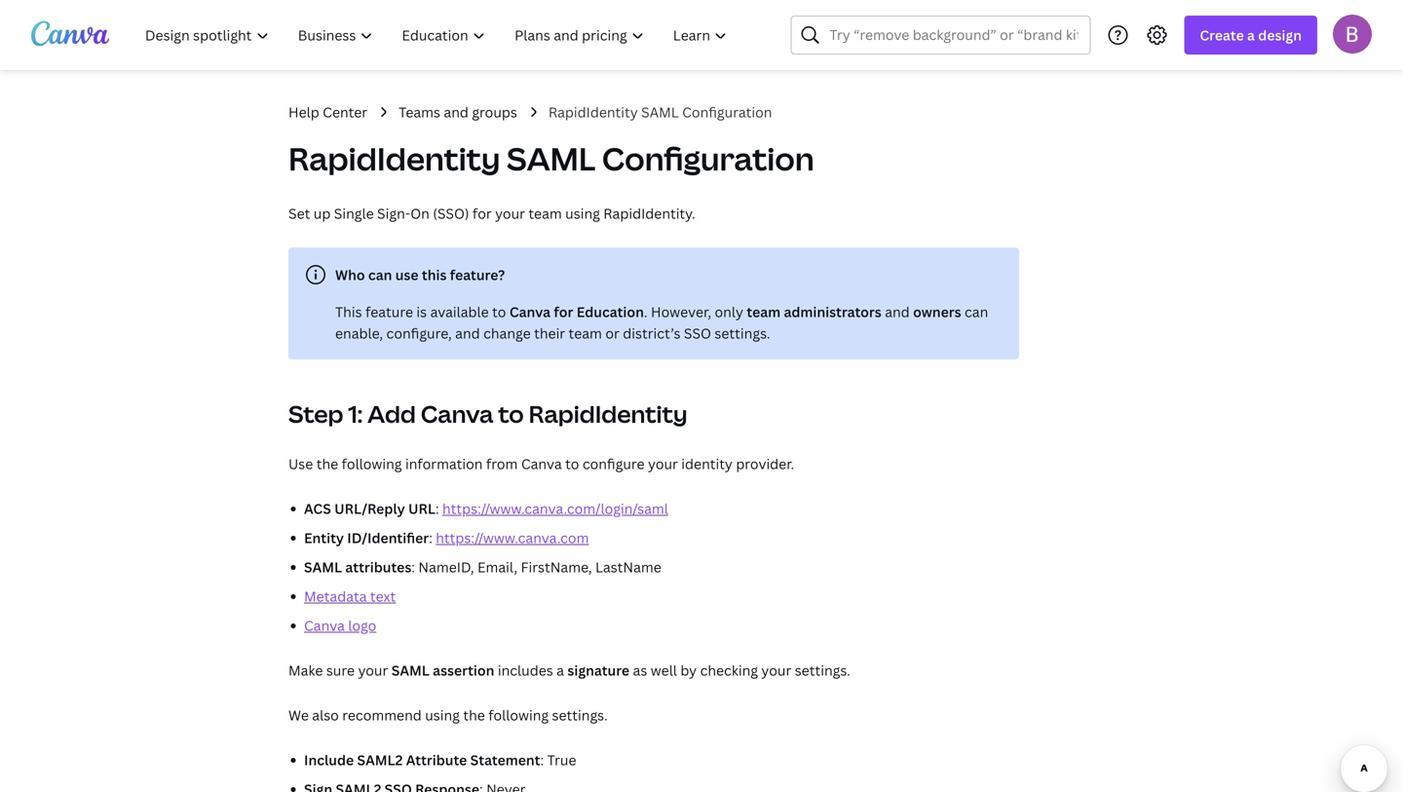 Task type: vqa. For each thing, say whether or not it's contained in the screenshot.
ideate
no



Task type: describe. For each thing, give the bounding box(es) containing it.
add
[[368, 398, 416, 430]]

configure
[[583, 455, 645, 473]]

statement
[[471, 751, 541, 770]]

1 vertical spatial rapididentity saml configuration
[[289, 137, 815, 180]]

your right "sure"
[[358, 661, 388, 680]]

feature
[[366, 303, 413, 321]]

make sure your saml assertion includes a signature as well by checking your settings.
[[289, 661, 851, 680]]

teams and groups link
[[399, 101, 518, 123]]

set
[[289, 204, 310, 223]]

configure,
[[387, 324, 452, 343]]

: left "nameid,"
[[412, 558, 415, 577]]

Try "remove background" or "brand kit" search field
[[830, 17, 1079, 54]]

create
[[1200, 26, 1245, 44]]

https://www.canva.com/login/saml link
[[443, 500, 669, 518]]

0 vertical spatial rapididentity
[[549, 103, 638, 121]]

attribute
[[406, 751, 467, 770]]

administrators
[[784, 303, 882, 321]]

0 vertical spatial following
[[342, 455, 402, 473]]

use
[[289, 455, 313, 473]]

saml2
[[357, 751, 403, 770]]

: up entity id/identifier : https://www.canva.com
[[436, 500, 439, 518]]

0 vertical spatial rapididentity saml configuration
[[549, 103, 773, 121]]

1 vertical spatial using
[[425, 706, 460, 725]]

create a design
[[1200, 26, 1302, 44]]

help center
[[289, 103, 368, 121]]

change
[[484, 324, 531, 343]]

as
[[633, 661, 648, 680]]

: down url
[[429, 529, 433, 547]]

available
[[430, 303, 489, 321]]

who
[[335, 266, 365, 284]]

acs
[[304, 500, 331, 518]]

canva logo link
[[304, 617, 377, 635]]

canva up information
[[421, 398, 494, 430]]

a inside dropdown button
[[1248, 26, 1256, 44]]

to for available
[[492, 303, 506, 321]]

rapididentity.
[[604, 204, 696, 223]]

design
[[1259, 26, 1302, 44]]

1 horizontal spatial the
[[463, 706, 485, 725]]

only
[[715, 303, 744, 321]]

this feature is available to canva for education . however, only team administrators and owners
[[335, 303, 962, 321]]

0 horizontal spatial the
[[317, 455, 338, 473]]

feature?
[[450, 266, 505, 284]]

https://www.canva.com/login/saml
[[443, 500, 669, 518]]

email,
[[478, 558, 518, 577]]

assertion
[[433, 661, 495, 680]]

bob builder image
[[1334, 14, 1373, 53]]

true
[[547, 751, 577, 770]]

sso
[[684, 324, 712, 343]]

1 horizontal spatial following
[[489, 706, 549, 725]]

by
[[681, 661, 697, 680]]

create a design button
[[1185, 16, 1318, 55]]

owners
[[914, 303, 962, 321]]

2 vertical spatial to
[[566, 455, 579, 473]]

this
[[422, 266, 447, 284]]

groups
[[472, 103, 518, 121]]

canva up their
[[510, 303, 551, 321]]

set up single sign-on (sso) for your team using rapididentity.
[[289, 204, 696, 223]]

your left identity
[[648, 455, 678, 473]]

step
[[289, 398, 344, 430]]

1 vertical spatial configuration
[[602, 137, 815, 180]]

this
[[335, 303, 362, 321]]

logo
[[348, 617, 377, 635]]

metadata text
[[304, 587, 396, 606]]

entity id/identifier : https://www.canva.com
[[304, 529, 589, 547]]

acs url/reply url : https://www.canva.com/login/saml
[[304, 500, 669, 518]]

however,
[[651, 303, 712, 321]]

can enable, configure, and change their team or district's sso settings.
[[335, 303, 989, 343]]

attributes
[[346, 558, 412, 577]]

lastname
[[596, 558, 662, 577]]

recommend
[[342, 706, 422, 725]]

and inside can enable, configure, and change their team or district's sso settings.
[[455, 324, 480, 343]]

or
[[606, 324, 620, 343]]



Task type: locate. For each thing, give the bounding box(es) containing it.
following down includes
[[489, 706, 549, 725]]

settings. down only
[[715, 324, 771, 343]]

1 horizontal spatial team
[[569, 324, 602, 343]]

1 horizontal spatial a
[[1248, 26, 1256, 44]]

to left configure
[[566, 455, 579, 473]]

settings.
[[715, 324, 771, 343], [795, 661, 851, 680], [552, 706, 608, 725]]

: left true
[[541, 751, 544, 770]]

0 vertical spatial the
[[317, 455, 338, 473]]

and right teams
[[444, 103, 469, 121]]

from
[[486, 455, 518, 473]]

your
[[495, 204, 525, 223], [648, 455, 678, 473], [358, 661, 388, 680], [762, 661, 792, 680]]

include saml2 attribute statement : true
[[304, 751, 577, 770]]

and
[[444, 103, 469, 121], [885, 303, 910, 321], [455, 324, 480, 343]]

0 horizontal spatial can
[[368, 266, 392, 284]]

canva right from
[[521, 455, 562, 473]]

to up change
[[492, 303, 506, 321]]

includes
[[498, 661, 553, 680]]

https://www.canva.com
[[436, 529, 589, 547]]

following up the url/reply
[[342, 455, 402, 473]]

can inside can enable, configure, and change their team or district's sso settings.
[[965, 303, 989, 321]]

1:
[[348, 398, 363, 430]]

for up their
[[554, 303, 574, 321]]

using up include saml2 attribute statement : true
[[425, 706, 460, 725]]

identity
[[682, 455, 733, 473]]

.
[[644, 303, 648, 321]]

sign-
[[377, 204, 411, 223]]

settings. right checking
[[795, 661, 851, 680]]

make
[[289, 661, 323, 680]]

the down assertion
[[463, 706, 485, 725]]

0 horizontal spatial a
[[557, 661, 564, 680]]

metadata text link
[[304, 587, 396, 606]]

team right (sso)
[[529, 204, 562, 223]]

settings. inside can enable, configure, and change their team or district's sso settings.
[[715, 324, 771, 343]]

a left "design"
[[1248, 26, 1256, 44]]

0 vertical spatial and
[[444, 103, 469, 121]]

district's
[[623, 324, 681, 343]]

to for canva
[[498, 398, 524, 430]]

on
[[411, 204, 430, 223]]

1 vertical spatial team
[[747, 303, 781, 321]]

1 horizontal spatial using
[[566, 204, 600, 223]]

the right use
[[317, 455, 338, 473]]

a right includes
[[557, 661, 564, 680]]

their
[[534, 324, 566, 343]]

0 horizontal spatial team
[[529, 204, 562, 223]]

1 vertical spatial and
[[885, 303, 910, 321]]

0 vertical spatial a
[[1248, 26, 1256, 44]]

checking
[[701, 661, 758, 680]]

rapididentity saml configuration
[[549, 103, 773, 121], [289, 137, 815, 180]]

0 vertical spatial using
[[566, 204, 600, 223]]

0 horizontal spatial using
[[425, 706, 460, 725]]

we
[[289, 706, 309, 725]]

0 vertical spatial can
[[368, 266, 392, 284]]

url/reply
[[335, 500, 405, 518]]

canva
[[510, 303, 551, 321], [421, 398, 494, 430], [521, 455, 562, 473], [304, 617, 345, 635]]

is
[[417, 303, 427, 321]]

to
[[492, 303, 506, 321], [498, 398, 524, 430], [566, 455, 579, 473]]

0 horizontal spatial settings.
[[552, 706, 608, 725]]

following
[[342, 455, 402, 473], [489, 706, 549, 725]]

center
[[323, 103, 368, 121]]

teams and groups
[[399, 103, 518, 121]]

top level navigation element
[[133, 16, 744, 55]]

1 vertical spatial settings.
[[795, 661, 851, 680]]

use the following information from canva to configure your identity provider.
[[289, 455, 795, 473]]

(sso)
[[433, 204, 469, 223]]

for for canva
[[554, 303, 574, 321]]

1 vertical spatial to
[[498, 398, 524, 430]]

help center link
[[289, 101, 368, 123]]

text
[[370, 587, 396, 606]]

1 horizontal spatial can
[[965, 303, 989, 321]]

step 1: add canva to rapididentity
[[289, 398, 688, 430]]

0 vertical spatial for
[[473, 204, 492, 223]]

your right checking
[[762, 661, 792, 680]]

team inside can enable, configure, and change their team or district's sso settings.
[[569, 324, 602, 343]]

a
[[1248, 26, 1256, 44], [557, 661, 564, 680]]

metadata
[[304, 587, 367, 606]]

using left rapididentity.
[[566, 204, 600, 223]]

https://www.canva.com link
[[436, 529, 589, 547]]

can
[[368, 266, 392, 284], [965, 303, 989, 321]]

0 horizontal spatial following
[[342, 455, 402, 473]]

can right owners
[[965, 303, 989, 321]]

we also recommend using the following settings.
[[289, 706, 608, 725]]

can left the use
[[368, 266, 392, 284]]

0 horizontal spatial for
[[473, 204, 492, 223]]

1 vertical spatial can
[[965, 303, 989, 321]]

nameid,
[[419, 558, 474, 577]]

configuration
[[683, 103, 773, 121], [602, 137, 815, 180]]

signature
[[568, 661, 630, 680]]

1 vertical spatial rapididentity
[[289, 137, 501, 180]]

saml attributes : nameid, email, firstname, lastname
[[304, 558, 662, 577]]

2 vertical spatial team
[[569, 324, 602, 343]]

2 horizontal spatial team
[[747, 303, 781, 321]]

up
[[314, 204, 331, 223]]

rapididentity saml configuration link
[[549, 101, 773, 123]]

team right only
[[747, 303, 781, 321]]

1 horizontal spatial for
[[554, 303, 574, 321]]

for right (sso)
[[473, 204, 492, 223]]

1 vertical spatial the
[[463, 706, 485, 725]]

url
[[408, 500, 436, 518]]

1 vertical spatial for
[[554, 303, 574, 321]]

2 vertical spatial settings.
[[552, 706, 608, 725]]

team
[[529, 204, 562, 223], [747, 303, 781, 321], [569, 324, 602, 343]]

2 vertical spatial rapididentity
[[529, 398, 688, 430]]

help
[[289, 103, 319, 121]]

1 vertical spatial following
[[489, 706, 549, 725]]

entity
[[304, 529, 344, 547]]

also
[[312, 706, 339, 725]]

include
[[304, 751, 354, 770]]

canva down metadata
[[304, 617, 345, 635]]

teams
[[399, 103, 441, 121]]

who can use this feature?
[[335, 266, 505, 284]]

use
[[396, 266, 419, 284]]

configuration inside rapididentity saml configuration link
[[683, 103, 773, 121]]

and left owners
[[885, 303, 910, 321]]

settings. down make sure your saml assertion includes a signature as well by checking your settings.
[[552, 706, 608, 725]]

provider.
[[736, 455, 795, 473]]

canva logo
[[304, 617, 377, 635]]

team left or
[[569, 324, 602, 343]]

for for (sso)
[[473, 204, 492, 223]]

for
[[473, 204, 492, 223], [554, 303, 574, 321]]

0 vertical spatial settings.
[[715, 324, 771, 343]]

1 horizontal spatial settings.
[[715, 324, 771, 343]]

2 horizontal spatial settings.
[[795, 661, 851, 680]]

single
[[334, 204, 374, 223]]

0 vertical spatial team
[[529, 204, 562, 223]]

your right (sso)
[[495, 204, 525, 223]]

education
[[577, 303, 644, 321]]

to up from
[[498, 398, 524, 430]]

firstname,
[[521, 558, 592, 577]]

1 vertical spatial a
[[557, 661, 564, 680]]

sure
[[326, 661, 355, 680]]

0 vertical spatial to
[[492, 303, 506, 321]]

and down available
[[455, 324, 480, 343]]

information
[[405, 455, 483, 473]]

enable,
[[335, 324, 383, 343]]

2 vertical spatial and
[[455, 324, 480, 343]]

well
[[651, 661, 677, 680]]

rapididentity
[[549, 103, 638, 121], [289, 137, 501, 180], [529, 398, 688, 430]]

0 vertical spatial configuration
[[683, 103, 773, 121]]

id/identifier
[[347, 529, 429, 547]]



